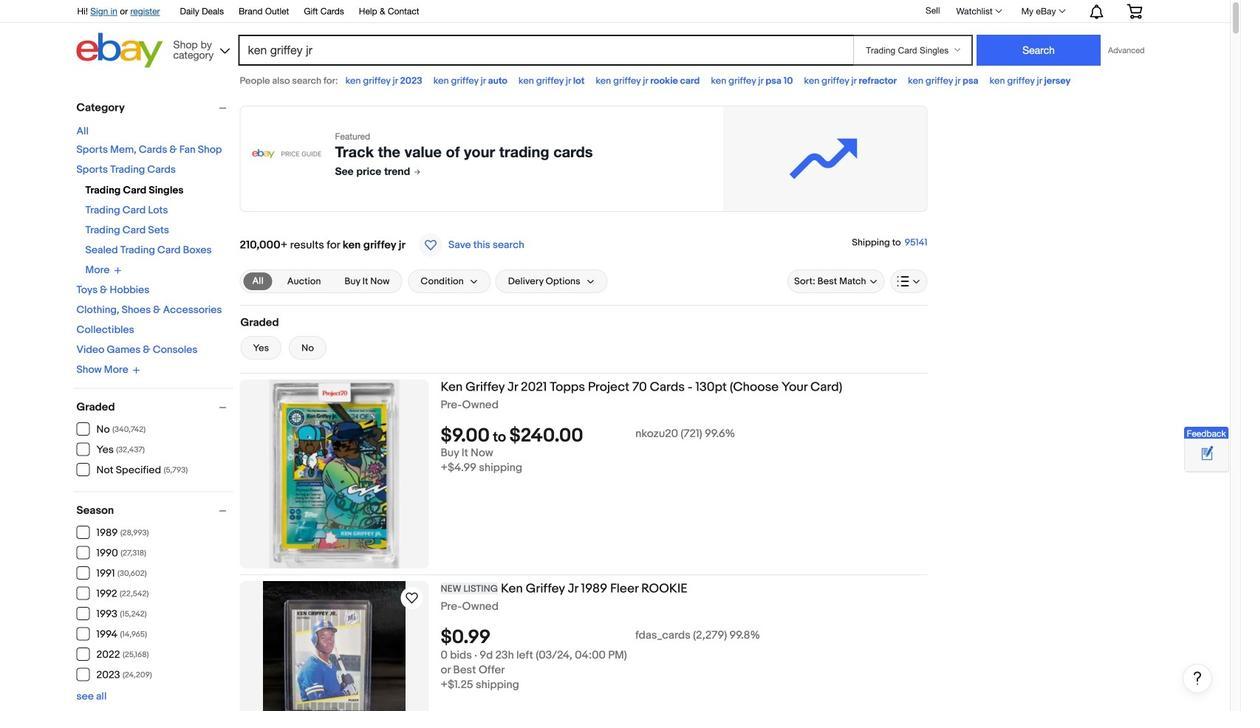 Task type: describe. For each thing, give the bounding box(es) containing it.
account navigation
[[69, 0, 1154, 23]]

my ebay image
[[1060, 9, 1066, 13]]

watchlist image
[[996, 9, 1003, 13]]

save this search ken griffey jr search image
[[419, 234, 443, 257]]

help, opens dialogs image
[[1191, 671, 1206, 686]]

your shopping cart image
[[1127, 4, 1144, 19]]



Task type: locate. For each thing, give the bounding box(es) containing it.
track the value of your trading cards region
[[240, 106, 928, 212]]

ken griffey jr 2021 topps project 70 cards - 130pt (choose your card) image
[[270, 380, 399, 569]]

2 heading from the top
[[441, 582, 688, 597]]

heading
[[441, 380, 843, 395], [441, 582, 688, 597]]

All selected text field
[[252, 275, 264, 288]]

None submit
[[977, 35, 1101, 66]]

banner
[[69, 0, 1154, 72]]

ken griffey jr  1989 fleer rookie image
[[263, 582, 406, 712]]

1 vertical spatial heading
[[441, 582, 688, 597]]

Search for anything text field
[[241, 36, 851, 64]]

main content
[[240, 94, 1213, 712]]

0 vertical spatial heading
[[441, 380, 843, 395]]

watch ken griffey jr  1989 fleer rookie image
[[403, 590, 421, 608]]

1 heading from the top
[[441, 380, 843, 395]]



Task type: vqa. For each thing, say whether or not it's contained in the screenshot.
leftmost My
no



